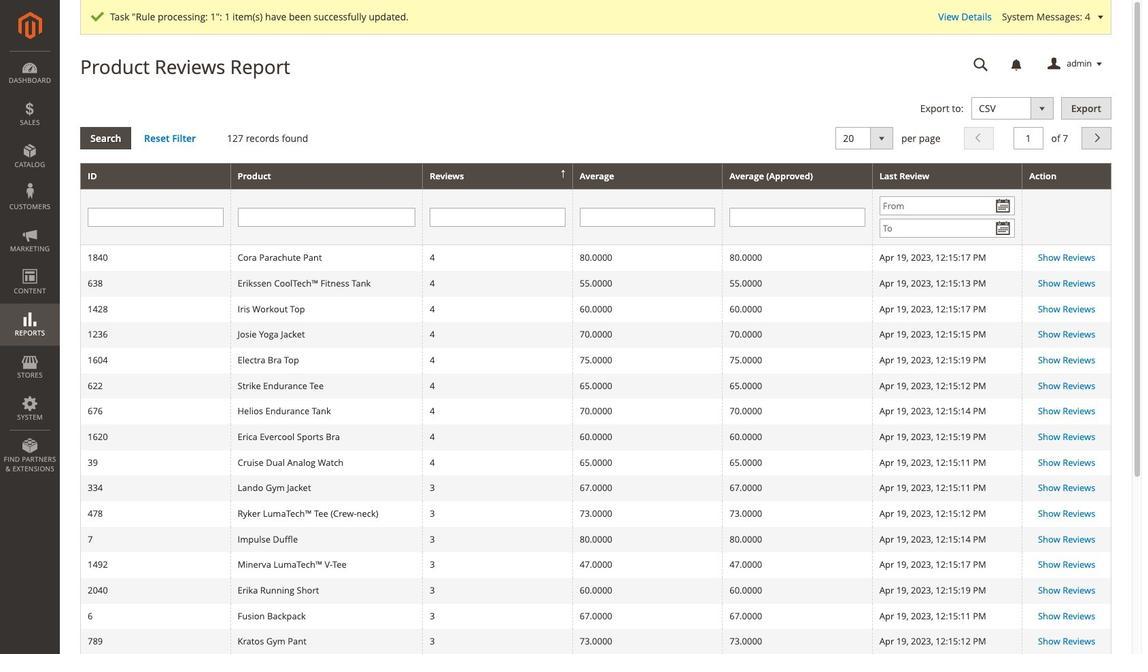 Task type: describe. For each thing, give the bounding box(es) containing it.
To text field
[[880, 219, 1016, 238]]

From text field
[[880, 197, 1016, 216]]



Task type: locate. For each thing, give the bounding box(es) containing it.
menu bar
[[0, 51, 60, 481]]

None text field
[[964, 52, 998, 76], [580, 208, 716, 227], [964, 52, 998, 76], [580, 208, 716, 227]]

magento admin panel image
[[18, 12, 42, 39]]

None text field
[[1014, 127, 1044, 149], [88, 208, 223, 227], [238, 208, 416, 227], [430, 208, 566, 227], [730, 208, 866, 227], [1014, 127, 1044, 149], [88, 208, 223, 227], [238, 208, 416, 227], [430, 208, 566, 227], [730, 208, 866, 227]]



